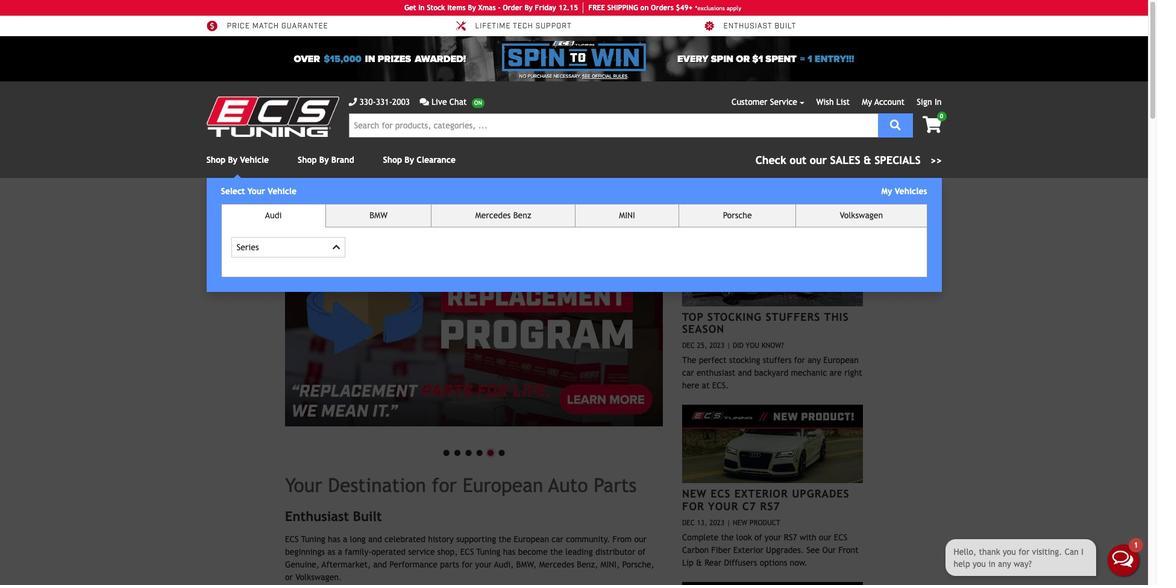 Task type: vqa. For each thing, say whether or not it's contained in the screenshot.
the right Shop
yes



Task type: locate. For each thing, give the bounding box(es) containing it.
ecs inside dec 13, 2023 | new product complete the look of your rs7 with our ecs carbon fiber exterior upgrades. see our front lip & rear diffusers options now.
[[834, 532, 848, 542]]

shop left clearance
[[383, 155, 402, 165]]

1 vertical spatial a
[[338, 547, 343, 557]]

0 vertical spatial enthusiast
[[724, 22, 773, 31]]

rs7 inside new ecs exterior upgrades for your c7 rs7
[[761, 500, 781, 512]]

Search text field
[[349, 113, 878, 138]]

aftermarket,
[[322, 560, 371, 570]]

benz,
[[577, 560, 598, 570]]

0 vertical spatial of
[[755, 532, 763, 542]]

1 horizontal spatial our
[[820, 532, 832, 542]]

0 horizontal spatial my
[[863, 97, 873, 107]]

view
[[830, 212, 847, 219]]

tuning down supporting
[[477, 547, 501, 557]]

2 vertical spatial your
[[709, 500, 739, 512]]

front
[[839, 545, 859, 555]]

enthusiast for enthusiast built
[[724, 22, 773, 31]]

0 vertical spatial your
[[765, 532, 782, 542]]

2 vertical spatial european
[[514, 535, 549, 544]]

a
[[343, 535, 348, 544], [338, 547, 343, 557]]

new up 13,
[[683, 487, 707, 500]]

2 horizontal spatial your
[[709, 500, 739, 512]]

diffusers
[[725, 558, 758, 567]]

0 vertical spatial car
[[683, 368, 695, 378]]

family-
[[345, 547, 372, 557]]

vehicle for shop by vehicle
[[240, 155, 269, 165]]

1 vertical spatial your
[[285, 474, 322, 496]]

enthusiast up beginnings
[[285, 508, 349, 524]]

my left vehicles
[[882, 186, 893, 196]]

my for my account
[[863, 97, 873, 107]]

&
[[864, 154, 872, 166], [697, 558, 703, 567]]

dec 13, 2023 | new product complete the look of your rs7 with our ecs carbon fiber exterior upgrades. see our front lip & rear diffusers options now.
[[683, 519, 859, 567]]

ecs left news
[[741, 207, 765, 223]]

| left 'did'
[[727, 342, 731, 350]]

has
[[328, 535, 341, 544], [503, 547, 516, 557]]

1 vertical spatial in
[[935, 97, 942, 107]]

car
[[683, 368, 695, 378], [552, 535, 564, 544]]

your down product
[[765, 532, 782, 542]]

1 vertical spatial new
[[733, 519, 748, 527]]

ecs tuning 'spin to win' contest logo image
[[503, 41, 646, 71]]

stuffers
[[766, 310, 821, 323]]

your
[[248, 186, 265, 196], [285, 474, 322, 496], [709, 500, 739, 512]]

by
[[468, 4, 476, 12], [525, 4, 533, 12], [228, 155, 238, 165], [320, 155, 329, 165], [405, 155, 414, 165]]

purchase
[[528, 74, 553, 79]]

rs7 up product
[[761, 500, 781, 512]]

for inside dec 25, 2023 | did you know? the perfect stocking stuffers for any european car enthusiast and backyard mechanic are right here at ecs.
[[795, 355, 806, 365]]

your
[[765, 532, 782, 542], [476, 560, 492, 570]]

in right get
[[419, 4, 425, 12]]

stock
[[427, 4, 445, 12]]

0 horizontal spatial shop
[[207, 155, 226, 165]]

european up are
[[824, 355, 859, 365]]

0 horizontal spatial mercedes
[[476, 210, 511, 220]]

1 | from the top
[[727, 342, 731, 350]]

match
[[253, 22, 279, 31]]

enthusiast
[[697, 368, 736, 378]]

new ecs exterior upgrades for your c7 rs7 link
[[683, 487, 850, 512]]

in right sign at the top
[[935, 97, 942, 107]]

& right lip
[[697, 558, 703, 567]]

chat
[[450, 97, 467, 107]]

tuning
[[301, 535, 326, 544], [477, 547, 501, 557]]

1 horizontal spatial car
[[683, 368, 695, 378]]

exterior down look
[[734, 545, 764, 555]]

stuffers
[[763, 355, 792, 365]]

european down • • • • • •
[[463, 474, 544, 496]]

your left "c7" on the bottom right
[[709, 500, 739, 512]]

dec left 13,
[[683, 519, 695, 527]]

of right look
[[755, 532, 763, 542]]

european inside ecs tuning has a long and celebrated history supporting the european car community. from our beginnings as a family-operated service shop, ecs tuning has become the leading distributor of genuine, aftermarket, and performance parts for your audi, bmw, mercedes benz, mini, porsche, or volkswagen.
[[514, 535, 549, 544]]

car inside ecs tuning has a long and celebrated history supporting the european car community. from our beginnings as a family-operated service shop, ecs tuning has become the leading distributor of genuine, aftermarket, and performance parts for your audi, bmw, mercedes benz, mini, porsche, or volkswagen.
[[552, 535, 564, 544]]

and inside dec 25, 2023 | did you know? the perfect stocking stuffers for any european car enthusiast and backyard mechanic are right here at ecs.
[[739, 368, 752, 378]]

or down genuine,
[[285, 573, 293, 582]]

options
[[760, 558, 788, 567]]

of up porsche,
[[638, 547, 646, 557]]

bmw,
[[517, 560, 537, 570]]

free ship ping on orders $49+ *exclusions apply
[[589, 4, 742, 12]]

0 vertical spatial 2023
[[710, 342, 725, 350]]

1 vertical spatial mercedes
[[539, 560, 575, 570]]

see down with
[[807, 545, 820, 555]]

1 horizontal spatial for
[[462, 560, 473, 570]]

spin
[[712, 53, 734, 65]]

shopping cart image
[[923, 116, 942, 133]]

for down • • • • • •
[[432, 474, 457, 496]]

ecs up front
[[834, 532, 848, 542]]

1 dec from the top
[[683, 342, 695, 350]]

0 vertical spatial &
[[864, 154, 872, 166]]

this
[[825, 310, 850, 323]]

lifetime tech support link
[[455, 21, 572, 31]]

0 horizontal spatial or
[[285, 573, 293, 582]]

rs7 up upgrades.
[[784, 532, 798, 542]]

1 horizontal spatial your
[[765, 532, 782, 542]]

dec inside dec 13, 2023 | new product complete the look of your rs7 with our ecs carbon fiber exterior upgrades. see our front lip & rear diffusers options now.
[[683, 519, 695, 527]]

our inside ecs tuning has a long and celebrated history supporting the european car community. from our beginnings as a family-operated service shop, ecs tuning has become the leading distributor of genuine, aftermarket, and performance parts for your audi, bmw, mercedes benz, mini, porsche, or volkswagen.
[[635, 535, 647, 544]]

for left the any
[[795, 355, 806, 365]]

lip
[[683, 558, 694, 567]]

mercedes left benz
[[476, 210, 511, 220]]

my account
[[863, 97, 905, 107]]

our right from
[[635, 535, 647, 544]]

and right long
[[369, 535, 382, 544]]

dec inside dec 25, 2023 | did you know? the perfect stocking stuffers for any european car enthusiast and backyard mechanic are right here at ecs.
[[683, 342, 695, 350]]

1 vertical spatial my
[[882, 186, 893, 196]]

1 horizontal spatial tuning
[[477, 547, 501, 557]]

in for get
[[419, 4, 425, 12]]

ecs inside new ecs exterior upgrades for your c7 rs7
[[711, 487, 731, 500]]

1 vertical spatial rs7
[[784, 532, 798, 542]]

tuning up beginnings
[[301, 535, 326, 544]]

exterior inside dec 13, 2023 | new product complete the look of your rs7 with our ecs carbon fiber exterior upgrades. see our front lip & rear diffusers options now.
[[734, 545, 764, 555]]

long
[[350, 535, 366, 544]]

1 vertical spatial &
[[697, 558, 703, 567]]

sales & specials
[[831, 154, 921, 166]]

1
[[808, 53, 813, 65]]

ecs down supporting
[[461, 547, 474, 557]]

1 2023 from the top
[[710, 342, 725, 350]]

new inside new ecs exterior upgrades for your c7 rs7
[[683, 487, 707, 500]]

1 vertical spatial tuning
[[477, 547, 501, 557]]

2 horizontal spatial the
[[722, 532, 734, 542]]

a left long
[[343, 535, 348, 544]]

0 vertical spatial |
[[727, 342, 731, 350]]

0 horizontal spatial &
[[697, 558, 703, 567]]

0
[[941, 113, 944, 119]]

shop up select
[[207, 155, 226, 165]]

enthusiast down apply
[[724, 22, 773, 31]]

series
[[237, 242, 259, 252]]

customer service button
[[732, 96, 805, 109]]

ecs right for
[[711, 487, 731, 500]]

1 horizontal spatial new
[[733, 519, 748, 527]]

0 vertical spatial exterior
[[735, 487, 789, 500]]

2023 right 25, on the bottom
[[710, 342, 725, 350]]

has up audi,
[[503, 547, 516, 557]]

2023 right 13,
[[710, 519, 725, 527]]

rs7
[[761, 500, 781, 512], [784, 532, 798, 542]]

and down operated
[[374, 560, 387, 570]]

tab list
[[221, 204, 928, 278]]

audi
[[265, 210, 282, 220]]

0 horizontal spatial of
[[638, 547, 646, 557]]

customer
[[732, 97, 768, 107]]

european up "become"
[[514, 535, 549, 544]]

1 vertical spatial 2023
[[710, 519, 725, 527]]

0 vertical spatial has
[[328, 535, 341, 544]]

shop left brand
[[298, 155, 317, 165]]

your up enthusiast built
[[285, 474, 322, 496]]

2 vertical spatial for
[[462, 560, 473, 570]]

search image
[[891, 119, 902, 130]]

0 horizontal spatial has
[[328, 535, 341, 544]]

any
[[808, 355, 821, 365]]

enthusiast inside enthusiast built 'link'
[[724, 22, 773, 31]]

the up audi,
[[499, 535, 512, 544]]

car left community. on the bottom of page
[[552, 535, 564, 544]]

ecs up beginnings
[[285, 535, 299, 544]]

0 vertical spatial tuning
[[301, 535, 326, 544]]

| right 13,
[[727, 519, 731, 527]]

of
[[755, 532, 763, 542], [638, 547, 646, 557]]

0 horizontal spatial your
[[476, 560, 492, 570]]

1 horizontal spatial in
[[935, 97, 942, 107]]

new ecs b9 rs5 3.0t valved exhaust system image
[[683, 582, 864, 585]]

1 horizontal spatial rs7
[[784, 532, 798, 542]]

car down the the
[[683, 368, 695, 378]]

enthusiast built
[[724, 22, 797, 31]]

0 horizontal spatial our
[[635, 535, 647, 544]]

by left brand
[[320, 155, 329, 165]]

1 vertical spatial dec
[[683, 519, 695, 527]]

330-331-2003
[[360, 97, 410, 107]]

1 vertical spatial european
[[463, 474, 544, 496]]

shop by vehicle link
[[207, 155, 269, 165]]

exterior up product
[[735, 487, 789, 500]]

| inside dec 25, 2023 | did you know? the perfect stocking stuffers for any european car enthusiast and backyard mechanic are right here at ecs.
[[727, 342, 731, 350]]

0 vertical spatial mercedes
[[476, 210, 511, 220]]

ecs
[[741, 207, 765, 223], [711, 487, 731, 500], [834, 532, 848, 542], [285, 535, 299, 544], [461, 547, 474, 557]]

vehicles
[[895, 186, 928, 196]]

2 horizontal spatial shop
[[383, 155, 402, 165]]

performance
[[390, 560, 438, 570]]

2023 for for
[[710, 519, 725, 527]]

your left audi,
[[476, 560, 492, 570]]

0 vertical spatial my
[[863, 97, 873, 107]]

lifetime replacement program image
[[285, 207, 663, 426]]

1 vertical spatial or
[[285, 573, 293, 582]]

rs7 inside dec 13, 2023 | new product complete the look of your rs7 with our ecs carbon fiber exterior upgrades. see our front lip & rear diffusers options now.
[[784, 532, 798, 542]]

0 vertical spatial new
[[683, 487, 707, 500]]

our up our
[[820, 532, 832, 542]]

1 vertical spatial |
[[727, 519, 731, 527]]

select
[[221, 186, 245, 196]]

1 vertical spatial your
[[476, 560, 492, 570]]

volkswagen
[[840, 210, 884, 220]]

enthusiast built
[[285, 508, 382, 524]]

2 horizontal spatial for
[[795, 355, 806, 365]]

0 horizontal spatial tuning
[[301, 535, 326, 544]]

1 vertical spatial exterior
[[734, 545, 764, 555]]

every
[[678, 53, 709, 65]]

3 shop from the left
[[383, 155, 402, 165]]

a right as
[[338, 547, 343, 557]]

0 horizontal spatial car
[[552, 535, 564, 544]]

13,
[[698, 519, 708, 527]]

brand
[[332, 155, 354, 165]]

by up select
[[228, 155, 238, 165]]

& right sales
[[864, 154, 872, 166]]

new up look
[[733, 519, 748, 527]]

shop by brand link
[[298, 155, 354, 165]]

0 vertical spatial see
[[583, 74, 591, 79]]

free
[[589, 4, 606, 12]]

1 vertical spatial of
[[638, 547, 646, 557]]

your inside dec 13, 2023 | new product complete the look of your rs7 with our ecs carbon fiber exterior upgrades. see our front lip & rear diffusers options now.
[[765, 532, 782, 542]]

at
[[702, 381, 710, 390]]

my account link
[[863, 97, 905, 107]]

0 vertical spatial or
[[737, 53, 750, 65]]

over $15,000 in prizes
[[294, 53, 411, 65]]

0 vertical spatial rs7
[[761, 500, 781, 512]]

1 horizontal spatial has
[[503, 547, 516, 557]]

•
[[441, 439, 452, 464], [452, 439, 463, 464], [463, 439, 474, 464], [474, 439, 485, 464], [485, 439, 496, 464], [496, 439, 508, 464]]

2 • from the left
[[452, 439, 463, 464]]

sales & specials link
[[756, 152, 942, 168]]

2 shop from the left
[[298, 155, 317, 165]]

dec left 25, on the bottom
[[683, 342, 695, 350]]

your right select
[[248, 186, 265, 196]]

and down stocking
[[739, 368, 752, 378]]

0 horizontal spatial your
[[248, 186, 265, 196]]

view all
[[830, 212, 858, 219]]

for right parts
[[462, 560, 473, 570]]

by left clearance
[[405, 155, 414, 165]]

or inside ecs tuning has a long and celebrated history supporting the european car community. from our beginnings as a family-operated service shop, ecs tuning has become the leading distributor of genuine, aftermarket, and performance parts for your audi, bmw, mercedes benz, mini, porsche, or volkswagen.
[[285, 573, 293, 582]]

| inside dec 13, 2023 | new product complete the look of your rs7 with our ecs carbon fiber exterior upgrades. see our front lip & rear diffusers options now.
[[727, 519, 731, 527]]

comments image
[[420, 98, 429, 106]]

shop for shop by brand
[[298, 155, 317, 165]]

the up fiber
[[722, 532, 734, 542]]

1 shop from the left
[[207, 155, 226, 165]]

1 vertical spatial vehicle
[[268, 186, 297, 196]]

2 | from the top
[[727, 519, 731, 527]]

1 vertical spatial and
[[369, 535, 382, 544]]

vehicle up select your vehicle
[[240, 155, 269, 165]]

1 vertical spatial car
[[552, 535, 564, 544]]

has up as
[[328, 535, 341, 544]]

european inside dec 25, 2023 | did you know? the perfect stocking stuffers for any european car enthusiast and backyard mechanic are right here at ecs.
[[824, 355, 859, 365]]

330-
[[360, 97, 376, 107]]

porsche,
[[623, 560, 655, 570]]

0 horizontal spatial a
[[338, 547, 343, 557]]

0 vertical spatial your
[[248, 186, 265, 196]]

mercedes down leading
[[539, 560, 575, 570]]

stocking
[[730, 355, 761, 365]]

0 vertical spatial dec
[[683, 342, 695, 350]]

2023 inside dec 13, 2023 | new product complete the look of your rs7 with our ecs carbon fiber exterior upgrades. see our front lip & rear diffusers options now.
[[710, 519, 725, 527]]

see
[[583, 74, 591, 79], [807, 545, 820, 555]]

in for sign
[[935, 97, 942, 107]]

get in stock items by xmas - order by friday 12.15
[[405, 4, 578, 12]]

my left account
[[863, 97, 873, 107]]

my vehicles
[[882, 186, 928, 196]]

price match guarantee link
[[207, 21, 329, 31]]

0 horizontal spatial enthusiast
[[285, 508, 349, 524]]

sign in link
[[918, 97, 942, 107]]

6 • from the left
[[496, 439, 508, 464]]

2 dec from the top
[[683, 519, 695, 527]]

mercedes inside tab list
[[476, 210, 511, 220]]

1 horizontal spatial enthusiast
[[724, 22, 773, 31]]

1 horizontal spatial mercedes
[[539, 560, 575, 570]]

0 vertical spatial vehicle
[[240, 155, 269, 165]]

the left leading
[[551, 547, 563, 557]]

2 2023 from the top
[[710, 519, 725, 527]]

our inside dec 13, 2023 | new product complete the look of your rs7 with our ecs carbon fiber exterior upgrades. see our front lip & rear diffusers options now.
[[820, 532, 832, 542]]

2023 inside dec 25, 2023 | did you know? the perfect stocking stuffers for any european car enthusiast and backyard mechanic are right here at ecs.
[[710, 342, 725, 350]]

1 horizontal spatial of
[[755, 532, 763, 542]]

apply
[[727, 5, 742, 11]]

1 vertical spatial enthusiast
[[285, 508, 349, 524]]

or left $1
[[737, 53, 750, 65]]

& inside dec 13, 2023 | new product complete the look of your rs7 with our ecs carbon fiber exterior upgrades. see our front lip & rear diffusers options now.
[[697, 558, 703, 567]]

1 horizontal spatial my
[[882, 186, 893, 196]]

did
[[733, 342, 744, 350]]

0 vertical spatial and
[[739, 368, 752, 378]]

see left official
[[583, 74, 591, 79]]

in
[[365, 53, 376, 65]]

1 horizontal spatial your
[[285, 474, 322, 496]]

vehicle up audi
[[268, 186, 297, 196]]

0 horizontal spatial rs7
[[761, 500, 781, 512]]

1 vertical spatial see
[[807, 545, 820, 555]]

all
[[849, 212, 858, 219]]

friday
[[535, 4, 557, 12]]

tab list containing audi
[[221, 204, 928, 278]]

european
[[824, 355, 859, 365], [463, 474, 544, 496], [514, 535, 549, 544]]

1 horizontal spatial see
[[807, 545, 820, 555]]

clearance
[[417, 155, 456, 165]]

0 vertical spatial european
[[824, 355, 859, 365]]

our
[[820, 532, 832, 542], [635, 535, 647, 544]]

items
[[448, 4, 466, 12]]

1 horizontal spatial shop
[[298, 155, 317, 165]]

0 horizontal spatial new
[[683, 487, 707, 500]]

0 vertical spatial for
[[795, 355, 806, 365]]

0 horizontal spatial in
[[419, 4, 425, 12]]

0 vertical spatial a
[[343, 535, 348, 544]]

0 vertical spatial in
[[419, 4, 425, 12]]

1 vertical spatial for
[[432, 474, 457, 496]]

0 horizontal spatial the
[[499, 535, 512, 544]]



Task type: describe. For each thing, give the bounding box(es) containing it.
list
[[837, 97, 850, 107]]

rules
[[614, 74, 628, 79]]

*exclusions
[[696, 5, 725, 11]]

new inside dec 13, 2023 | new product complete the look of your rs7 with our ecs carbon fiber exterior upgrades. see our front lip & rear diffusers options now.
[[733, 519, 748, 527]]

2023 for season
[[710, 342, 725, 350]]

your destination for european auto parts
[[285, 474, 637, 496]]

new ecs exterior upgrades for your c7 rs7
[[683, 487, 850, 512]]

=
[[801, 53, 806, 65]]

1 horizontal spatial the
[[551, 547, 563, 557]]

see official rules link
[[583, 73, 628, 80]]

my vehicles link
[[882, 186, 928, 196]]

right
[[845, 368, 863, 378]]

orders
[[651, 4, 674, 12]]

dec for top stocking stuffers this season
[[683, 342, 695, 350]]

necessary.
[[554, 74, 581, 79]]

12.15
[[559, 4, 578, 12]]

by right "order"
[[525, 4, 533, 12]]

2 vertical spatial and
[[374, 560, 387, 570]]

shop for shop by clearance
[[383, 155, 402, 165]]

| for season
[[727, 342, 731, 350]]

upgrades.
[[767, 545, 805, 555]]

mini
[[620, 210, 636, 220]]

new ecs exterior upgrades for your c7 rs7 image
[[683, 405, 864, 483]]

dec for new ecs exterior upgrades for your c7 rs7
[[683, 519, 695, 527]]

for
[[683, 500, 705, 512]]

car inside dec 25, 2023 | did you know? the perfect stocking stuffers for any european car enthusiast and backyard mechanic are right here at ecs.
[[683, 368, 695, 378]]

customer service
[[732, 97, 798, 107]]

no purchase necessary. see official rules .
[[520, 74, 629, 79]]

guarantee
[[282, 22, 329, 31]]

complete
[[683, 532, 719, 542]]

3 • from the left
[[463, 439, 474, 464]]

select your vehicle
[[221, 186, 297, 196]]

-
[[498, 4, 501, 12]]

built
[[775, 22, 797, 31]]

live
[[432, 97, 447, 107]]

here
[[683, 381, 700, 390]]

from
[[613, 535, 632, 544]]

wish list link
[[817, 97, 850, 107]]

see inside dec 13, 2023 | new product complete the look of your rs7 with our ecs carbon fiber exterior upgrades. see our front lip & rear diffusers options now.
[[807, 545, 820, 555]]

look
[[737, 532, 753, 542]]

top stocking stuffers this season image
[[683, 228, 864, 306]]

prizes
[[378, 53, 411, 65]]

on
[[641, 4, 649, 12]]

by for shop by clearance
[[405, 155, 414, 165]]

my for my vehicles
[[882, 186, 893, 196]]

.
[[628, 74, 629, 79]]

enthusiast built link
[[704, 21, 797, 31]]

the inside dec 13, 2023 | new product complete the look of your rs7 with our ecs carbon fiber exterior upgrades. see our front lip & rear diffusers options now.
[[722, 532, 734, 542]]

tech
[[513, 22, 534, 31]]

of inside ecs tuning has a long and celebrated history supporting the european car community. from our beginnings as a family-operated service shop, ecs tuning has become the leading distributor of genuine, aftermarket, and performance parts for your audi, bmw, mercedes benz, mini, porsche, or volkswagen.
[[638, 547, 646, 557]]

lifetime
[[476, 22, 511, 31]]

live chat link
[[420, 96, 485, 109]]

1 vertical spatial has
[[503, 547, 516, 557]]

$49+
[[676, 4, 693, 12]]

4 • from the left
[[474, 439, 485, 464]]

service
[[771, 97, 798, 107]]

stocking
[[708, 310, 762, 323]]

top stocking stuffers this season link
[[683, 310, 850, 335]]

dec 25, 2023 | did you know? the perfect stocking stuffers for any european car enthusiast and backyard mechanic are right here at ecs.
[[683, 342, 863, 390]]

parts
[[440, 560, 460, 570]]

fiber
[[712, 545, 731, 555]]

celebrated
[[385, 535, 426, 544]]

enthusiast for enthusiast built
[[285, 508, 349, 524]]

lifetime tech support
[[476, 22, 572, 31]]

sign in
[[918, 97, 942, 107]]

exterior inside new ecs exterior upgrades for your c7 rs7
[[735, 487, 789, 500]]

shop by vehicle
[[207, 155, 269, 165]]

shop,
[[438, 547, 458, 557]]

ping
[[623, 4, 639, 12]]

of inside dec 13, 2023 | new product complete the look of your rs7 with our ecs carbon fiber exterior upgrades. see our front lip & rear diffusers options now.
[[755, 532, 763, 542]]

| for for
[[727, 519, 731, 527]]

0 link
[[914, 112, 947, 134]]

by for shop by vehicle
[[228, 155, 238, 165]]

1 • from the left
[[441, 439, 452, 464]]

top
[[683, 310, 704, 323]]

every spin or $1 spent = 1 entry!!!
[[678, 53, 855, 65]]

0 horizontal spatial see
[[583, 74, 591, 79]]

ecs tuning image
[[207, 96, 339, 137]]

vehicle for select your vehicle
[[268, 186, 297, 196]]

5 • from the left
[[485, 439, 496, 464]]

order
[[503, 4, 523, 12]]

ecs tuning has a long and celebrated history supporting the european car community. from our beginnings as a family-operated service shop, ecs tuning has become the leading distributor of genuine, aftermarket, and performance parts for your audi, bmw, mercedes benz, mini, porsche, or volkswagen.
[[285, 535, 655, 582]]

$1
[[753, 53, 764, 65]]

for inside ecs tuning has a long and celebrated history supporting the european car community. from our beginnings as a family-operated service shop, ecs tuning has become the leading distributor of genuine, aftermarket, and performance parts for your audi, bmw, mercedes benz, mini, porsche, or volkswagen.
[[462, 560, 473, 570]]

supporting
[[457, 535, 497, 544]]

destination
[[328, 474, 426, 496]]

2003
[[393, 97, 410, 107]]

spent
[[766, 53, 797, 65]]

are
[[830, 368, 842, 378]]

by for shop by brand
[[320, 155, 329, 165]]

shop by brand
[[298, 155, 354, 165]]

0 horizontal spatial for
[[432, 474, 457, 496]]

top stocking stuffers this season
[[683, 310, 850, 335]]

get
[[405, 4, 417, 12]]

phone image
[[349, 98, 357, 106]]

shop for shop by vehicle
[[207, 155, 226, 165]]

shop by clearance link
[[383, 155, 456, 165]]

perfect
[[699, 355, 727, 365]]

over
[[294, 53, 320, 65]]

audi,
[[494, 560, 514, 570]]

1 horizontal spatial &
[[864, 154, 872, 166]]

your inside ecs tuning has a long and celebrated history supporting the european car community. from our beginnings as a family-operated service shop, ecs tuning has become the leading distributor of genuine, aftermarket, and performance parts for your audi, bmw, mercedes benz, mini, porsche, or volkswagen.
[[476, 560, 492, 570]]

leading
[[566, 547, 593, 557]]

1 horizontal spatial or
[[737, 53, 750, 65]]

porsche
[[724, 210, 752, 220]]

ecs.
[[713, 381, 729, 390]]

330-331-2003 link
[[349, 96, 410, 109]]

as
[[328, 547, 336, 557]]

by left xmas at the top
[[468, 4, 476, 12]]

1 horizontal spatial a
[[343, 535, 348, 544]]

account
[[875, 97, 905, 107]]

service
[[409, 547, 435, 557]]

your inside new ecs exterior upgrades for your c7 rs7
[[709, 500, 739, 512]]

volkswagen.
[[296, 573, 342, 582]]

mercedes inside ecs tuning has a long and celebrated history supporting the european car community. from our beginnings as a family-operated service shop, ecs tuning has become the leading distributor of genuine, aftermarket, and performance parts for your audi, bmw, mercedes benz, mini, porsche, or volkswagen.
[[539, 560, 575, 570]]

our
[[823, 545, 837, 555]]

support
[[536, 22, 572, 31]]

carbon
[[683, 545, 709, 555]]

benz
[[514, 210, 532, 220]]



